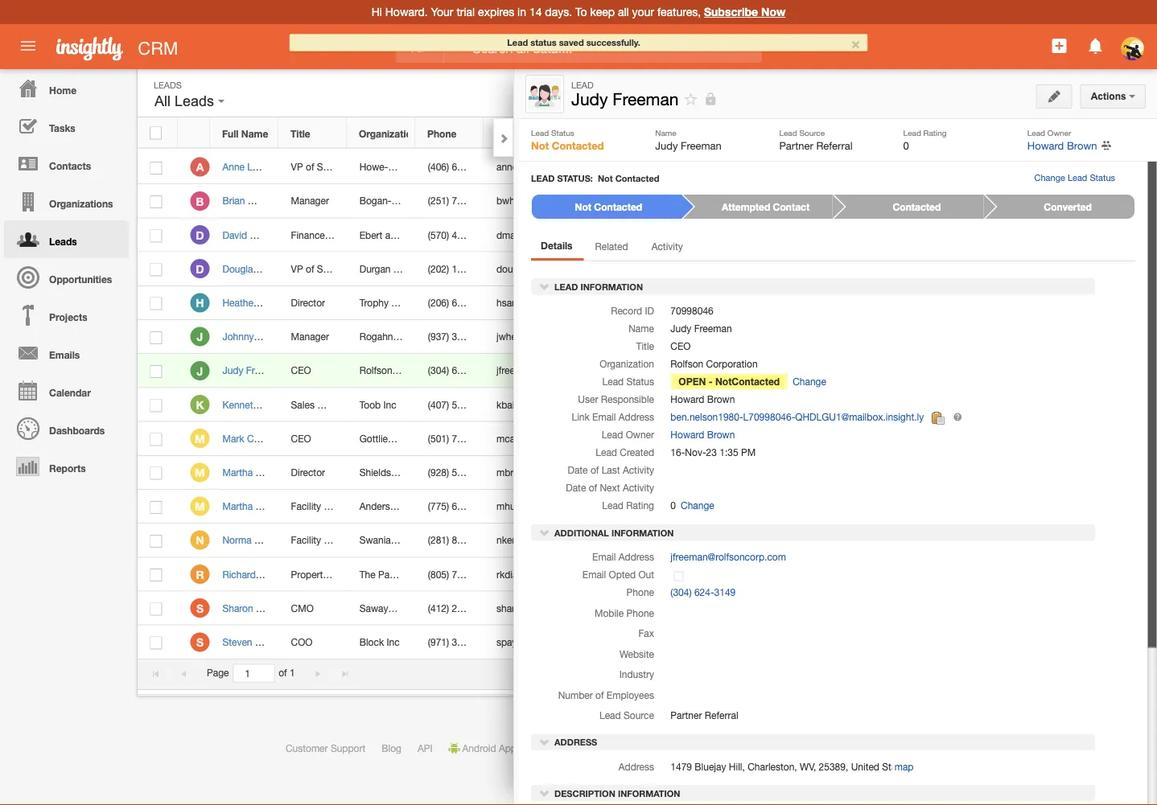 Task type: locate. For each thing, give the bounding box(es) containing it.
rolfson corporation cell
[[347, 354, 447, 388]]

closed - disqualified for k
[[565, 399, 663, 411]]

0 vertical spatial not
[[531, 139, 549, 152]]

14 16-nov-23 1:35 pm cell from the top
[[621, 626, 762, 660]]

toob inc cell
[[347, 388, 416, 422]]

16- inside the a row
[[634, 161, 648, 173]]

0 vertical spatial llc
[[421, 161, 439, 173]]

m link left mark
[[190, 429, 210, 449]]

show sidebar image
[[997, 87, 1008, 98]]

2 facility manager cell from the top
[[279, 524, 362, 558]]

navigation
[[0, 69, 129, 486]]

j row
[[138, 320, 911, 354], [138, 354, 911, 388]]

disqualified for b
[[613, 195, 663, 207]]

0 horizontal spatial name
[[241, 128, 268, 139]]

vp of sales cell
[[279, 151, 347, 185], [279, 252, 347, 286]]

rolfson down "70998046"
[[671, 359, 704, 370]]

m row
[[138, 422, 911, 456], [138, 456, 911, 490], [138, 490, 911, 524]]

pm for hsanders@trophygroup.com
[[704, 297, 719, 309]]

open down link
[[565, 433, 592, 444]]

corporation down rogahn, gleason and farrell
[[395, 365, 447, 377]]

sons
[[404, 229, 426, 241], [413, 263, 435, 275]]

days.
[[545, 5, 573, 19]]

7 16-nov-23 1:35 pm cell from the top
[[621, 388, 762, 422]]

facility inside m row
[[291, 501, 321, 512]]

vp inside d row
[[291, 263, 303, 275]]

1 follow image from the top
[[843, 194, 859, 210]]

j link for judy
[[190, 361, 210, 381]]

0 left recycle bin link
[[904, 139, 910, 152]]

ceo cell for j
[[279, 354, 347, 388]]

freeman inside name judy freeman
[[681, 139, 722, 152]]

facility
[[291, 501, 321, 512], [291, 535, 321, 546]]

16-nov-23 1:35 pm inside b row
[[634, 195, 719, 207]]

notcontacted inside d row
[[601, 263, 662, 275]]

2 vertical spatial inc
[[387, 637, 400, 648]]

owner up contact
[[799, 128, 830, 139]]

0 horizontal spatial jfreeman@rolfsoncorp.com
[[497, 365, 612, 377]]

nov- for hsanders@trophygroup.com
[[648, 297, 669, 309]]

1 vertical spatial (304)
[[671, 587, 692, 598]]

5 follow image from the top
[[843, 500, 859, 515]]

7 open - notcontacted cell from the top
[[553, 490, 662, 524]]

1:35 for bwhite@boganinc.com
[[683, 195, 702, 207]]

open - notcontacted up user responsible
[[565, 365, 662, 377]]

2 s from the top
[[196, 636, 204, 650]]

and left the farrell
[[437, 331, 453, 343]]

pm inside k row
[[704, 399, 719, 411]]

(281) 863-2433 cell
[[416, 524, 493, 558]]

cell
[[553, 219, 621, 252], [621, 219, 762, 252], [762, 219, 831, 252], [871, 219, 911, 252], [484, 252, 553, 286], [762, 286, 831, 320], [762, 320, 831, 354], [871, 320, 911, 354], [138, 354, 178, 388], [871, 354, 911, 388], [762, 422, 831, 456], [871, 422, 911, 456], [762, 456, 831, 490], [871, 456, 911, 490], [762, 490, 831, 524], [871, 490, 911, 524], [762, 558, 831, 592], [871, 558, 911, 592], [762, 592, 831, 626], [871, 592, 911, 626], [762, 626, 831, 660], [871, 626, 911, 660]]

3 open - notcontacted cell from the top
[[553, 320, 662, 354]]

1 d from the top
[[196, 229, 204, 242]]

norma kennedy link
[[223, 535, 301, 546]]

nov- inside "n" row
[[648, 535, 669, 546]]

624- inside row group
[[452, 365, 472, 377]]

13 16-nov-23 1:35 pm cell from the top
[[621, 592, 762, 626]]

1 horizontal spatial corporation
[[707, 359, 758, 370]]

1 facility from the top
[[291, 501, 321, 512]]

notcontacted up next at the right bottom of the page
[[601, 467, 662, 478]]

23 for jfreeman@rolfsoncorp.com
[[669, 365, 680, 377]]

follow image inside the a row
[[843, 160, 859, 176]]

16-nov-23 1:35 pm cell for hsanders@trophygroup.com
[[621, 286, 762, 320]]

546-
[[452, 399, 472, 411]]

m
[[195, 432, 205, 446], [195, 466, 205, 480], [195, 500, 205, 514]]

0 horizontal spatial 3149
[[472, 365, 493, 377]]

mhudson@andersoninc.com cell
[[484, 490, 620, 524]]

manager cell
[[279, 185, 347, 219], [279, 320, 347, 354]]

1 d link from the top
[[190, 225, 210, 245]]

0 vertical spatial manager cell
[[279, 185, 347, 219]]

2 j link from the top
[[190, 361, 210, 381]]

1:35 for kbailey@toobinc.com
[[683, 399, 702, 411]]

- inside "n" row
[[594, 535, 598, 546]]

information down 1479 on the bottom right
[[618, 789, 681, 800]]

0 horizontal spatial app
[[499, 743, 517, 754]]

android app
[[463, 743, 517, 754]]

2 m from the top
[[195, 466, 205, 480]]

service
[[723, 743, 755, 754]]

2 vertical spatial activity
[[623, 483, 655, 494]]

2 d row from the top
[[138, 252, 911, 286]]

app right android at the left
[[499, 743, 517, 754]]

1 vertical spatial vp of sales cell
[[279, 252, 347, 286]]

2 vertical spatial director
[[291, 467, 325, 478]]

2 16-nov-23 1:35 pm cell from the top
[[621, 185, 762, 219]]

16- down email address
[[634, 569, 648, 580]]

open - notcontacted cell
[[553, 252, 662, 286], [553, 286, 662, 320], [553, 320, 662, 354], [553, 354, 662, 388], [553, 422, 662, 456], [553, 456, 662, 490], [553, 490, 662, 524], [553, 524, 662, 558], [553, 592, 662, 626], [553, 626, 662, 660]]

notcontacted
[[601, 263, 662, 275], [601, 297, 662, 309], [601, 331, 662, 343], [601, 365, 662, 377], [716, 377, 780, 388], [601, 433, 662, 444], [601, 467, 662, 478], [601, 501, 662, 512], [601, 535, 662, 546], [601, 603, 662, 614], [601, 637, 662, 648]]

1 vertical spatial j link
[[190, 361, 210, 381]]

closed - disqualified cell
[[553, 151, 663, 185], [553, 185, 663, 219], [553, 388, 663, 422], [553, 558, 663, 592]]

1 vertical spatial referral
[[705, 710, 739, 722]]

0 horizontal spatial rolfson
[[360, 365, 393, 377]]

date down mbradley@shieldsgigot.com
[[566, 483, 586, 494]]

pm for kbailey@toobinc.com
[[704, 399, 719, 411]]

m link for martha hudson
[[190, 497, 210, 517]]

durgan and sons cell
[[347, 252, 435, 286]]

closed - disqualified inside b row
[[565, 195, 663, 207]]

1:35 inside h row
[[683, 297, 702, 309]]

s link down 'r'
[[190, 599, 210, 618]]

(501) 733-1738 cell
[[416, 422, 493, 456]]

director inside h row
[[291, 297, 325, 309]]

bogan-auer, inc. cell
[[347, 185, 432, 219]]

closed - disqualified for b
[[565, 195, 663, 207]]

1:35 inside b row
[[683, 195, 702, 207]]

16- for mhudson@andersoninc.com
[[634, 501, 648, 512]]

follow image for nkennedy@swaniawskillc.com
[[843, 534, 859, 549]]

leads up opportunities link on the top
[[49, 236, 77, 247]]

email down user responsible
[[593, 412, 616, 423]]

(206) 645-7995 hsanders@trophygroup.com
[[428, 297, 619, 309]]

2 closed - disqualified cell from the top
[[553, 185, 663, 219]]

status
[[590, 128, 619, 139], [552, 128, 575, 137], [1091, 173, 1116, 183], [627, 377, 655, 388]]

auer,
[[392, 195, 414, 207]]

3 m link from the top
[[190, 497, 210, 517]]

1 vertical spatial partner
[[671, 710, 702, 722]]

16- for anne.lynch@howeblanda.com
[[634, 161, 648, 173]]

16- down lead information
[[634, 297, 648, 309]]

0 vertical spatial chevron down image
[[539, 527, 551, 538]]

owner down new
[[1048, 128, 1072, 137]]

d'amore
[[453, 433, 491, 444]]

- for rkdiaz@padbergh.com
[[607, 569, 610, 580]]

organizations link
[[4, 183, 129, 221]]

closed inside the a row
[[565, 161, 604, 173]]

director for m
[[291, 467, 325, 478]]

nov- inside k row
[[648, 399, 669, 411]]

app right iphone
[[649, 743, 667, 754]]

follow image for dmatthews@ebertandsons.com
[[843, 228, 859, 244]]

16-nov-23 1:35 pm inside "n" row
[[634, 535, 719, 546]]

2 open - notcontacted cell from the top
[[553, 286, 662, 320]]

successfully.
[[587, 37, 641, 48]]

all inside button
[[155, 93, 171, 110]]

16-nov-23 1:35 pm for sharon.little@sawayn.com
[[634, 603, 719, 614]]

2 vp of sales cell from the top
[[279, 252, 347, 286]]

anne.lynch@howeblanda.com cell
[[484, 151, 626, 185]]

source down employees
[[624, 710, 655, 722]]

sharon.little@sawayn.com cell
[[484, 592, 609, 626]]

lead status: not contacted
[[531, 173, 660, 184]]

1 j from the top
[[197, 331, 203, 344]]

not up the not contacted link
[[598, 173, 613, 184]]

of inside d row
[[306, 263, 314, 275]]

1 app from the left
[[499, 743, 517, 754]]

8 16-nov-23 1:35 pm cell from the top
[[621, 422, 762, 456]]

sharon little
[[223, 603, 277, 614]]

disqualified for r
[[613, 569, 663, 580]]

3 follow image from the top
[[843, 330, 859, 345]]

disqualified inside r row
[[613, 569, 663, 580]]

(805)
[[428, 569, 449, 580]]

s row down (412) 250-9270 sharon.little@sawayn.com
[[138, 626, 911, 660]]

16-nov-23 1:35 pm for mhudson@andersoninc.com
[[634, 501, 719, 512]]

open - notcontacted down "email opted out" at right
[[565, 603, 662, 614]]

0 right lead rating
[[671, 501, 676, 512]]

address up anne.lynch@howeblanda.com cell
[[524, 128, 562, 139]]

1 s from the top
[[196, 602, 204, 616]]

1 vertical spatial s link
[[190, 633, 210, 652]]

mcarroll@gsd.com
[[497, 433, 577, 444]]

manager inside cell
[[291, 195, 329, 207]]

closed - disqualified inside k row
[[565, 399, 663, 411]]

4 closed from the top
[[565, 569, 604, 580]]

1 vertical spatial d link
[[190, 259, 210, 279]]

open - notcontacted cell for nkennedy@swaniawskillc.com
[[553, 524, 662, 558]]

activity right the last
[[623, 465, 655, 476]]

a row
[[138, 151, 911, 185]]

1 horizontal spatial partner
[[780, 139, 814, 152]]

record permissions image
[[704, 89, 718, 109]]

j for judy
[[197, 365, 203, 378]]

16-nov-23 1:35 pm cell for bwhite@boganinc.com
[[621, 185, 762, 219]]

johnny
[[223, 331, 254, 343]]

name down 'id'
[[629, 323, 655, 335]]

iphone
[[617, 743, 647, 754]]

(407) 546-6906 kbailey@toobinc.com
[[428, 399, 589, 411]]

None checkbox
[[150, 127, 162, 140], [150, 196, 162, 209], [150, 264, 162, 277], [150, 298, 162, 311], [150, 332, 162, 345], [150, 400, 162, 412], [150, 637, 162, 650], [150, 127, 162, 140], [150, 196, 162, 209], [150, 264, 162, 277], [150, 298, 162, 311], [150, 332, 162, 345], [150, 400, 162, 412], [150, 637, 162, 650]]

1 closed - disqualified cell from the top
[[553, 151, 663, 185]]

partner
[[780, 139, 814, 152], [671, 710, 702, 722]]

howard brown link for b
[[775, 195, 839, 207]]

2 vertical spatial m link
[[190, 497, 210, 517]]

brian white
[[223, 195, 272, 207]]

1 vertical spatial llc
[[413, 535, 431, 546]]

full
[[222, 128, 239, 139]]

4 follow image from the top
[[843, 432, 859, 447]]

0 vertical spatial information
[[581, 282, 643, 292]]

4 16-nov-23 1:35 pm cell from the top
[[621, 286, 762, 320]]

565468
[[452, 467, 484, 478]]

3 closed from the top
[[565, 399, 604, 411]]

(412) 250-9270 cell
[[416, 592, 493, 626]]

16- inside h row
[[634, 297, 648, 309]]

rogahn,
[[360, 331, 396, 343]]

llc
[[421, 161, 439, 173], [413, 535, 431, 546], [397, 603, 414, 614]]

row
[[138, 118, 911, 148]]

all for all leads
[[155, 93, 171, 110]]

0 horizontal spatial rolfson corporation
[[360, 365, 447, 377]]

1 horizontal spatial 624-
[[695, 587, 715, 598]]

1 disqualified from the top
[[613, 161, 663, 173]]

0 vertical spatial director
[[328, 229, 362, 241]]

rating
[[924, 128, 947, 137], [627, 501, 655, 512]]

follow image for hsanders@trophygroup.com
[[843, 296, 859, 311]]

0 horizontal spatial (304)
[[428, 365, 449, 377]]

ceo up kenneth bailey sales manager toob inc
[[291, 365, 311, 377]]

organization up lead status
[[600, 359, 655, 370]]

rating inside lead rating 0
[[924, 128, 947, 137]]

open - notcontacted cell for spayne@blockinc.com
[[553, 626, 662, 660]]

1 vertical spatial title
[[637, 341, 655, 352]]

1 vertical spatial information
[[612, 528, 674, 538]]

sales inside cell
[[317, 161, 341, 173]]

united
[[852, 762, 880, 773]]

nov- for nkennedy@swaniawskillc.com
[[648, 535, 669, 546]]

source inside lead source partner referral
[[800, 128, 825, 137]]

director for h
[[291, 297, 325, 309]]

4 disqualified from the top
[[613, 569, 663, 580]]

wv,
[[800, 762, 817, 773]]

nov- up activity link
[[648, 195, 669, 207]]

open - notcontacted for mhudson@andersoninc.com
[[565, 501, 662, 512]]

judy right lead image
[[572, 89, 608, 109]]

1 vertical spatial 624-
[[695, 587, 715, 598]]

notifications image
[[1087, 36, 1106, 56]]

(805) 715-0369 cell
[[416, 558, 493, 592]]

9 16-nov-23 1:35 pm cell from the top
[[621, 456, 762, 490]]

16-nov-23 1:35 pm for nkennedy@swaniawskillc.com
[[634, 535, 719, 546]]

rating for lead rating 0
[[924, 128, 947, 137]]

0 horizontal spatial organization
[[359, 128, 418, 139]]

actions button
[[1081, 85, 1147, 109]]

howard brown inside howard brown cell
[[775, 263, 839, 275]]

douglas
[[223, 263, 258, 275]]

pm inside b row
[[704, 195, 719, 207]]

name down search this list... text field
[[656, 128, 677, 137]]

follow image inside d row
[[843, 228, 859, 244]]

j row up (304) 624-3149 jfreeman@rolfsoncorp.com
[[138, 320, 911, 354]]

2 d link from the top
[[190, 259, 210, 279]]

disqualified inside k row
[[613, 399, 663, 411]]

pm inside h row
[[704, 297, 719, 309]]

0 vertical spatial import
[[922, 189, 957, 200]]

referral
[[817, 139, 853, 152], [705, 710, 739, 722]]

notcontacted inside h row
[[601, 297, 662, 309]]

dashboards
[[49, 425, 105, 436]]

2 vertical spatial chevron down image
[[539, 788, 551, 800]]

2 ceo cell from the top
[[279, 422, 347, 456]]

2 vertical spatial not
[[575, 201, 592, 213]]

0 vertical spatial d link
[[190, 225, 210, 245]]

phone up 'fax'
[[627, 608, 655, 619]]

16- for spayne@blockinc.com
[[634, 637, 648, 648]]

1:35 inside "n" row
[[683, 535, 702, 546]]

0 vertical spatial 3149
[[472, 365, 493, 377]]

closed - disqualified cell for b
[[553, 185, 663, 219]]

0 vertical spatial phone
[[428, 128, 457, 139]]

0 vertical spatial change link
[[788, 374, 827, 390]]

facility manager cell up kennedy at the left bottom
[[279, 490, 362, 524]]

r
[[196, 568, 204, 582]]

llc up the padberg company
[[413, 535, 431, 546]]

1 vertical spatial ceo
[[291, 365, 311, 377]]

title
[[291, 128, 311, 139], [637, 341, 655, 352]]

3 16-nov-23 1:35 pm cell from the top
[[621, 252, 762, 286]]

notcontacted up 'fax'
[[601, 603, 662, 614]]

notcontacted up email address
[[601, 535, 662, 546]]

owner down link email address
[[626, 430, 655, 441]]

12 16-nov-23 1:35 pm cell from the top
[[621, 558, 762, 592]]

nov- up 'fax'
[[648, 603, 669, 614]]

2 j row from the top
[[138, 354, 911, 388]]

status up "anne.lynch@howeblanda.com"
[[552, 128, 575, 137]]

0 vertical spatial inc
[[384, 399, 397, 411]]

nov- inside h row
[[648, 297, 669, 309]]

1 vp from the top
[[291, 161, 303, 173]]

23 inside r row
[[669, 569, 680, 580]]

6 16-nov-23 1:35 pm cell from the top
[[621, 354, 762, 388]]

5 16-nov-23 1:35 pm cell from the top
[[621, 320, 762, 354]]

blanda
[[388, 161, 419, 173]]

- inside b row
[[607, 195, 610, 207]]

0 horizontal spatial change link
[[676, 498, 715, 514]]

624-
[[452, 365, 472, 377], [695, 587, 715, 598]]

jfreeman@rolfsoncorp.com link
[[671, 552, 787, 563]]

1 ceo cell from the top
[[279, 354, 347, 388]]

1 vertical spatial date
[[566, 483, 586, 494]]

open for jfreeman@rolfsoncorp.com
[[565, 365, 592, 377]]

name for name
[[629, 323, 655, 335]]

of left next at the right bottom of the page
[[589, 483, 598, 494]]

charleston,
[[748, 762, 798, 773]]

d link down b
[[190, 225, 210, 245]]

1 horizontal spatial all
[[412, 42, 424, 55]]

1 martha from the top
[[223, 467, 253, 478]]

contacted link
[[835, 195, 984, 219]]

2 facility from the top
[[291, 535, 321, 546]]

25389,
[[819, 762, 849, 773]]

follow image inside b row
[[843, 194, 859, 210]]

1 vertical spatial d
[[196, 263, 204, 276]]

2 horizontal spatial change
[[1035, 173, 1066, 183]]

nov- down lead status
[[648, 399, 669, 411]]

0 vertical spatial lead created
[[633, 128, 695, 139]]

(407) 546-6906 cell
[[416, 388, 493, 422]]

(928) 565468 cell
[[416, 456, 484, 490]]

- inside h row
[[594, 297, 598, 309]]

0 vertical spatial martha
[[223, 467, 253, 478]]

ceo down kenneth bailey sales manager toob inc
[[291, 433, 311, 444]]

16-nov-23 1:35 pm cell for jwheeler@rgf.com
[[621, 320, 762, 354]]

inc right toob
[[384, 399, 397, 411]]

- for hsanders@trophygroup.com
[[594, 297, 598, 309]]

follow image for mcarroll@gsd.com
[[843, 432, 859, 447]]

open - notcontacted inside h row
[[565, 297, 662, 309]]

j link up k link
[[190, 361, 210, 381]]

23 inside h row
[[669, 297, 680, 309]]

1 facility manager cell from the top
[[279, 490, 362, 524]]

nov- down activity link
[[648, 263, 669, 275]]

activity right the related
[[652, 241, 683, 252]]

1 manager cell from the top
[[279, 185, 347, 219]]

None checkbox
[[150, 162, 162, 175], [150, 230, 162, 243], [150, 366, 162, 378], [150, 434, 162, 446], [150, 468, 162, 480], [150, 501, 162, 514], [150, 535, 162, 548], [150, 569, 162, 582], [150, 603, 162, 616], [150, 162, 162, 175], [150, 230, 162, 243], [150, 366, 162, 378], [150, 434, 162, 446], [150, 468, 162, 480], [150, 501, 162, 514], [150, 535, 162, 548], [150, 569, 162, 582], [150, 603, 162, 616]]

director cell for m
[[279, 456, 347, 490]]

0 vertical spatial organization
[[359, 128, 418, 139]]

10 16-nov-23 1:35 pm cell from the top
[[621, 490, 762, 524]]

3 m from the top
[[195, 500, 205, 514]]

all for all
[[412, 42, 424, 55]]

open inside h row
[[565, 297, 592, 309]]

director cell down douglas baker vp of sales
[[279, 286, 347, 320]]

mobile
[[595, 608, 624, 619]]

organization up howe-blanda llc cell
[[359, 128, 418, 139]]

0 horizontal spatial your
[[431, 5, 454, 19]]

0 vertical spatial vp of sales cell
[[279, 151, 347, 185]]

pm for rkdiaz@padbergh.com
[[704, 569, 719, 580]]

16- inside b row
[[634, 195, 648, 207]]

closed - disqualified inside the a row
[[565, 161, 663, 173]]

phone down "out"
[[627, 587, 655, 598]]

0 vertical spatial facility
[[291, 501, 321, 512]]

contacted down lead status: not contacted
[[595, 201, 643, 213]]

(251) 735-5824 cell
[[416, 185, 493, 219]]

address down responsible
[[619, 412, 655, 423]]

notcontacted for sharon.little@sawayn.com
[[601, 603, 662, 614]]

open for mcarroll@gsd.com
[[565, 433, 592, 444]]

not for lead status not contacted
[[531, 139, 549, 152]]

status
[[531, 37, 557, 48]]

1 vertical spatial director cell
[[279, 456, 347, 490]]

and inside j row
[[437, 331, 453, 343]]

16- for kbailey@toobinc.com
[[634, 399, 648, 411]]

freeman down record permissions image
[[681, 139, 722, 152]]

steven
[[223, 637, 252, 648]]

open - notcontacted cell for sharon.little@sawayn.com
[[553, 592, 662, 626]]

0 horizontal spatial source
[[624, 710, 655, 722]]

brown inside b row
[[811, 195, 839, 207]]

your
[[632, 5, 655, 19]]

250-
[[452, 603, 472, 614]]

pm inside the a row
[[704, 161, 719, 173]]

chevron down image
[[539, 527, 551, 538], [539, 737, 551, 748], [539, 788, 551, 800]]

0 horizontal spatial partner
[[671, 710, 702, 722]]

cmo
[[291, 603, 314, 614]]

closed - disqualified up link email address
[[565, 399, 663, 411]]

rolfson corporation down rogahn, gleason and farrell cell
[[360, 365, 447, 377]]

follow image inside j row
[[843, 364, 859, 379]]

16-nov-23 1:35 pm inside k row
[[634, 399, 719, 411]]

recycle bin link
[[922, 126, 1006, 139]]

1 horizontal spatial rolfson corporation
[[671, 359, 758, 370]]

715-
[[452, 569, 472, 580]]

howard inside the a row
[[775, 161, 809, 173]]

disqualified down lead status: not contacted
[[613, 195, 663, 207]]

3149 down the 'jfreeman@rolfsoncorp.com' link
[[715, 587, 736, 598]]

23 for mcarroll@gsd.com
[[669, 433, 680, 444]]

10 open - notcontacted cell from the top
[[553, 626, 662, 660]]

8 open - notcontacted cell from the top
[[553, 524, 662, 558]]

0 horizontal spatial 0
[[671, 501, 676, 512]]

1:35 for spayne@blockinc.com
[[683, 637, 702, 648]]

open down 'mhudson@andersoninc.com'
[[565, 535, 592, 546]]

follow image inside d row
[[843, 262, 859, 278]]

4 closed - disqualified cell from the top
[[553, 558, 663, 592]]

0 vertical spatial created
[[658, 128, 695, 139]]

change for change
[[793, 377, 827, 388]]

director cell
[[279, 286, 347, 320], [279, 456, 347, 490]]

nov- down recent
[[950, 279, 971, 290]]

6 open - notcontacted cell from the top
[[553, 456, 662, 490]]

1 horizontal spatial (304)
[[671, 587, 692, 598]]

3 disqualified from the top
[[613, 399, 663, 411]]

judy inside name judy freeman
[[656, 139, 678, 152]]

1 vertical spatial 0
[[671, 501, 676, 512]]

× button
[[851, 33, 861, 52]]

of right the lynch
[[306, 161, 314, 173]]

23 inside k row
[[669, 399, 680, 411]]

notcontacted for nkennedy@swaniawskillc.com
[[601, 535, 662, 546]]

and inside m row
[[434, 433, 450, 444]]

2 vertical spatial information
[[618, 789, 681, 800]]

- inside the a row
[[607, 161, 610, 173]]

nov- down 'id'
[[648, 331, 669, 343]]

1:35 inside the a row
[[683, 161, 702, 173]]

david
[[223, 229, 247, 241]]

4 open - notcontacted cell from the top
[[553, 354, 662, 388]]

5 open - notcontacted cell from the top
[[553, 422, 662, 456]]

2 manager cell from the top
[[279, 320, 347, 354]]

howard brown cell
[[762, 252, 839, 286]]

lead owner inside row
[[774, 128, 830, 139]]

r row
[[138, 558, 911, 592]]

emails
[[49, 349, 80, 361]]

spayne@blockinc.com
[[497, 637, 594, 648]]

facility up property at left bottom
[[291, 535, 321, 546]]

(570)
[[428, 229, 449, 241]]

3149 inside row group
[[472, 365, 493, 377]]

1 d row from the top
[[138, 219, 911, 252]]

1 16-nov-23 1:35 pm cell from the top
[[621, 151, 762, 185]]

llc inside "n" row
[[413, 535, 431, 546]]

and left 733-
[[434, 433, 450, 444]]

1 chevron down image from the top
[[539, 527, 551, 538]]

1 horizontal spatial change
[[793, 377, 827, 388]]

s for sharon little
[[196, 602, 204, 616]]

app
[[499, 743, 517, 754], [649, 743, 667, 754]]

16-nov-23 1:35 pm inside h row
[[634, 297, 719, 309]]

kennedy
[[254, 535, 293, 546]]

2 vertical spatial m
[[195, 500, 205, 514]]

carroll
[[247, 433, 275, 444]]

624- down the 'jfreeman@rolfsoncorp.com' link
[[695, 587, 715, 598]]

features,
[[658, 5, 701, 19]]

manager cell down sanders
[[279, 320, 347, 354]]

jfreeman@rolfsoncorp.com inside j row
[[497, 365, 612, 377]]

block
[[360, 637, 384, 648]]

- inside r row
[[607, 569, 610, 580]]

1 vertical spatial source
[[624, 710, 655, 722]]

farrell
[[456, 331, 482, 343]]

bwhite@boganinc.com
[[497, 195, 595, 207]]

1 closed from the top
[[565, 161, 604, 173]]

notcontacted for spayne@blockinc.com
[[601, 637, 662, 648]]

lead information
[[552, 282, 643, 292]]

1:35 inside r row
[[683, 569, 702, 580]]

16- up lead status: not contacted
[[634, 161, 648, 173]]

follow image
[[843, 194, 859, 210], [843, 228, 859, 244], [843, 330, 859, 345], [843, 432, 859, 447], [843, 500, 859, 515]]

b row
[[138, 185, 911, 219]]

change
[[1035, 173, 1066, 183], [793, 377, 827, 388], [681, 501, 715, 512]]

closed inside b row
[[565, 195, 604, 207]]

disqualified inside b row
[[613, 195, 663, 207]]

624- for (304) 624-3149 jfreeman@rolfsoncorp.com
[[452, 365, 472, 377]]

sawayn llc
[[360, 603, 414, 614]]

2 follow image from the top
[[843, 228, 859, 244]]

1 m from the top
[[195, 432, 205, 446]]

16- for nkennedy@swaniawskillc.com
[[634, 535, 648, 546]]

3149 for (304) 624-3149
[[715, 587, 736, 598]]

llc right sawayn
[[397, 603, 414, 614]]

the
[[360, 569, 376, 580]]

- for jfreeman@rolfsoncorp.com
[[594, 365, 598, 377]]

16-nov-23 1:35 pm inside r row
[[634, 569, 719, 580]]

gottlieb, schultz and d'amore cell
[[347, 422, 491, 456]]

16- inside r row
[[634, 569, 648, 580]]

open for hsanders@trophygroup.com
[[565, 297, 592, 309]]

anderson
[[360, 501, 401, 512]]

partner up contact
[[780, 139, 814, 152]]

sales manager cell
[[279, 388, 356, 422]]

vp
[[291, 161, 303, 173], [291, 263, 303, 275]]

pm for jfreeman@rolfsoncorp.com
[[704, 365, 719, 377]]

1 vertical spatial martha
[[223, 501, 253, 512]]

2 m link from the top
[[190, 463, 210, 483]]

follow image inside h row
[[843, 296, 859, 311]]

d link up h link
[[190, 259, 210, 279]]

1:35 for hsanders@trophygroup.com
[[683, 297, 702, 309]]

follow image inside k row
[[843, 398, 859, 413]]

2 horizontal spatial not
[[598, 173, 613, 184]]

kenneth
[[223, 399, 259, 411]]

information up record
[[581, 282, 643, 292]]

s row
[[138, 592, 911, 626], [138, 626, 911, 660]]

0 vertical spatial ceo cell
[[279, 354, 347, 388]]

closed - disqualified for a
[[565, 161, 663, 173]]

of down finance at the top of the page
[[306, 263, 314, 275]]

2 app from the left
[[649, 743, 667, 754]]

2 vp from the top
[[291, 263, 303, 275]]

23 inside the a row
[[669, 161, 680, 173]]

nov- inside b row
[[648, 195, 669, 207]]

(971) 344-9290 cell
[[416, 626, 493, 660]]

ceo cell
[[279, 354, 347, 388], [279, 422, 347, 456]]

recent
[[950, 255, 987, 266]]

h link
[[190, 293, 210, 313]]

vp of sales cell down finance at the top of the page
[[279, 252, 347, 286]]

follow image inside "n" row
[[843, 534, 859, 549]]

organization inside row
[[359, 128, 418, 139]]

2 s link from the top
[[190, 633, 210, 652]]

2 disqualified from the top
[[613, 195, 663, 207]]

property
[[291, 569, 328, 580]]

1 vertical spatial change link
[[676, 498, 715, 514]]

2 horizontal spatial lead owner
[[1028, 128, 1072, 137]]

(775) 616-7387 cell
[[416, 490, 493, 524]]

1 vp of sales cell from the top
[[279, 151, 347, 185]]

2 d from the top
[[196, 263, 204, 276]]

1:35 for mhudson@andersoninc.com
[[683, 501, 702, 512]]

11 16-nov-23 1:35 pm cell from the top
[[621, 524, 762, 558]]

16-nov-23 1:35 pm for mcarroll@gsd.com
[[634, 433, 719, 444]]

0 horizontal spatial referral
[[705, 710, 739, 722]]

spayne@blockinc.com cell
[[484, 626, 594, 660]]

0 horizontal spatial title
[[291, 128, 311, 139]]

pm for nkennedy@swaniawskillc.com
[[704, 535, 719, 546]]

0 horizontal spatial not
[[531, 139, 549, 152]]

export
[[965, 189, 1001, 200]]

16-nov-23 1:35 pm cell for nkennedy@swaniawskillc.com
[[621, 524, 762, 558]]

projects link
[[4, 296, 129, 334]]

subscribe now link
[[704, 5, 786, 19]]

director down douglas baker vp of sales
[[291, 297, 325, 309]]

freeman down johnny wheeler link
[[246, 365, 284, 377]]

hudson
[[256, 501, 290, 512]]

ebert and sons cell
[[347, 219, 426, 252]]

email inside row
[[496, 128, 522, 139]]

contacts
[[49, 160, 91, 171]]

3 closed - disqualified cell from the top
[[553, 388, 663, 422]]

1 vertical spatial sales
[[317, 263, 341, 275]]

chevron down image
[[539, 281, 551, 292]]

howard brown link for n
[[775, 535, 839, 546]]

0 vertical spatial referral
[[817, 139, 853, 152]]

director up martha hudson facility manager anderson inc
[[291, 467, 325, 478]]

notcontacted for mcarroll@gsd.com
[[601, 433, 662, 444]]

nov- for sharon.little@sawayn.com
[[648, 603, 669, 614]]

open down sharon.little@sawayn.com
[[565, 637, 592, 648]]

source for lead source partner referral
[[800, 128, 825, 137]]

disqualified up lead status: not contacted
[[613, 161, 663, 173]]

row group
[[138, 151, 911, 660]]

closed down the status:
[[565, 195, 604, 207]]

nov- for rkdiaz@padbergh.com
[[648, 569, 669, 580]]

follow image inside m row
[[843, 466, 859, 481]]

nov- inside the a row
[[648, 161, 669, 173]]

0 vertical spatial judy freeman
[[572, 89, 679, 109]]

1 horizontal spatial name
[[629, 323, 655, 335]]

16-nov-23 1:35 pm cell
[[621, 151, 762, 185], [621, 185, 762, 219], [621, 252, 762, 286], [621, 286, 762, 320], [621, 320, 762, 354], [621, 354, 762, 388], [621, 388, 762, 422], [621, 422, 762, 456], [621, 456, 762, 490], [621, 490, 762, 524], [621, 524, 762, 558], [621, 558, 762, 592], [621, 592, 762, 626], [621, 626, 762, 660]]

2 martha from the top
[[223, 501, 253, 512]]

d up h link
[[196, 263, 204, 276]]

3 closed - disqualified from the top
[[565, 399, 663, 411]]

iphone app link
[[603, 743, 667, 754]]

created
[[658, 128, 695, 139], [620, 447, 655, 459]]

1 horizontal spatial organization
[[600, 359, 655, 370]]

16- for jfreeman@rolfsoncorp.com
[[634, 365, 648, 377]]

2 chevron down image from the top
[[539, 737, 551, 748]]

16- down link email address
[[634, 433, 648, 444]]

9 open - notcontacted cell from the top
[[553, 592, 662, 626]]

sales inside k row
[[291, 399, 315, 411]]

16- up additional information
[[634, 501, 648, 512]]

2 closed from the top
[[565, 195, 604, 207]]

partner inside lead source partner referral
[[780, 139, 814, 152]]

all down crm
[[155, 93, 171, 110]]

facility for n
[[291, 535, 321, 546]]

android app link
[[449, 743, 517, 754]]

freeman up name judy freeman
[[613, 89, 679, 109]]

0 vertical spatial source
[[800, 128, 825, 137]]

anne
[[223, 161, 245, 173]]

0 vertical spatial (304)
[[428, 365, 449, 377]]

howard inside b row
[[775, 195, 809, 207]]

0 vertical spatial m
[[195, 432, 205, 446]]

1 vertical spatial not
[[598, 173, 613, 184]]

all inside "link"
[[412, 42, 424, 55]]

1 horizontal spatial change link
[[788, 374, 827, 390]]

2 j from the top
[[197, 365, 203, 378]]

date left the last
[[568, 465, 588, 476]]

16- for jwheeler@rgf.com
[[634, 331, 648, 343]]

disqualified inside the a row
[[613, 161, 663, 173]]

mbradley@shieldsgigot.com
[[497, 467, 619, 478]]

nkennedy@swaniawskillc.com cell
[[484, 524, 627, 558]]

row containing full name
[[138, 118, 911, 148]]

2 closed - disqualified from the top
[[565, 195, 663, 207]]

1 j link from the top
[[190, 327, 210, 347]]

16- right the last
[[634, 467, 648, 478]]

1 horizontal spatial 3149
[[715, 587, 736, 598]]

sanders
[[259, 297, 295, 309]]

d row
[[138, 219, 911, 252], [138, 252, 911, 286]]

martha for martha bradley director
[[223, 467, 253, 478]]

16- inside k row
[[634, 399, 648, 411]]

facility manager cell for m
[[279, 490, 362, 524]]

all
[[618, 5, 629, 19]]

2 director cell from the top
[[279, 456, 347, 490]]

leads inside navigation
[[49, 236, 77, 247]]

1 m link from the top
[[190, 429, 210, 449]]

0 vertical spatial jfreeman@rolfsoncorp.com
[[497, 365, 612, 377]]

facility right hudson
[[291, 501, 321, 512]]

nov- for mbradley@shieldsgigot.com
[[648, 467, 669, 478]]

1 vertical spatial vp
[[291, 263, 303, 275]]

facility manager cell
[[279, 490, 362, 524], [279, 524, 362, 558]]

howard inside cell
[[775, 263, 809, 275]]

1 s link from the top
[[190, 599, 210, 618]]

hill,
[[729, 762, 745, 773]]

notcontacted up responsible
[[601, 365, 662, 377]]

1 vertical spatial change
[[793, 377, 827, 388]]

email opted out
[[583, 569, 655, 581]]

director cell up martha hudson facility manager anderson inc
[[279, 456, 347, 490]]

0
[[904, 139, 910, 152], [671, 501, 676, 512]]

howard inside k row
[[775, 399, 809, 411]]

1 vertical spatial lead created
[[596, 447, 655, 459]]

1 director cell from the top
[[279, 286, 347, 320]]

1 closed - disqualified from the top
[[565, 161, 663, 173]]

import for import / export
[[922, 189, 957, 200]]

0 horizontal spatial 624-
[[452, 365, 472, 377]]

4 closed - disqualified from the top
[[565, 569, 663, 580]]

1 vertical spatial rating
[[627, 501, 655, 512]]

0 vertical spatial sales
[[317, 161, 341, 173]]

follow image
[[684, 92, 699, 107], [843, 160, 859, 176], [843, 262, 859, 278], [843, 296, 859, 311], [843, 364, 859, 379], [843, 398, 859, 413], [843, 466, 859, 481], [843, 534, 859, 549], [843, 568, 859, 583], [843, 602, 859, 617], [843, 636, 859, 651]]

sharon.little@sawayn.com
[[497, 603, 609, 614]]

0 vertical spatial all
[[412, 42, 424, 55]]



Task type: describe. For each thing, give the bounding box(es) containing it.
open - notcontacted cell for hsanders@trophygroup.com
[[553, 286, 662, 320]]

23 for sharon.little@sawayn.com
[[669, 603, 680, 614]]

r link
[[190, 565, 210, 584]]

bogan-
[[360, 195, 392, 207]]

open up lead information
[[565, 263, 592, 275]]

nkennedy@swaniawskillc.com
[[497, 535, 627, 546]]

lead image
[[529, 78, 561, 110]]

16-nov-23 1:35 pm for anne.lynch@howeblanda.com
[[634, 161, 719, 173]]

16- down ben.nelson1980-
[[671, 447, 685, 459]]

2 m row from the top
[[138, 456, 911, 490]]

anne.lynch@howeblanda.com
[[497, 161, 626, 173]]

brian white link
[[223, 195, 281, 207]]

schultz
[[399, 433, 431, 444]]

1:35 for sharon.little@sawayn.com
[[683, 603, 702, 614]]

m link for mark carroll
[[190, 429, 210, 449]]

inc inside cell
[[387, 637, 400, 648]]

sharon
[[223, 603, 253, 614]]

23 for anne.lynch@howeblanda.com
[[669, 161, 680, 173]]

chevron right image
[[498, 133, 510, 144]]

vp of sales cell for a
[[279, 151, 347, 185]]

h row
[[138, 286, 911, 320]]

- for bwhite@boganinc.com
[[607, 195, 610, 207]]

1 field
[[234, 665, 274, 683]]

expires
[[478, 5, 515, 19]]

shields
[[360, 467, 391, 478]]

leads inside button
[[175, 93, 214, 110]]

1 horizontal spatial owner
[[799, 128, 830, 139]]

(937)
[[428, 331, 449, 343]]

anderson inc cell
[[347, 490, 417, 524]]

of left 1
[[279, 668, 287, 679]]

1 horizontal spatial not
[[575, 201, 592, 213]]

leads link
[[4, 221, 129, 258]]

manager down shields
[[324, 501, 362, 512]]

(304) 624-3149 link
[[671, 587, 736, 598]]

contacted inside lead status not contacted
[[552, 139, 604, 152]]

pm for bwhite@boganinc.com
[[704, 195, 719, 207]]

2 vertical spatial phone
[[627, 608, 655, 619]]

k row
[[138, 388, 911, 422]]

360-
[[452, 331, 472, 343]]

2 s row from the top
[[138, 626, 911, 660]]

contacted down import / export at the right top of page
[[893, 201, 941, 213]]

(412) 250-9270 sharon.little@sawayn.com
[[428, 603, 609, 614]]

mcarroll@gsd.com cell
[[484, 422, 577, 456]]

16-nov-23 1:35 pm cell for anne.lynch@howeblanda.com
[[621, 151, 762, 185]]

actions
[[1092, 91, 1130, 102]]

1 s row from the top
[[138, 592, 911, 626]]

23 for rkdiaz@padbergh.com
[[669, 569, 680, 580]]

status up lead status: not contacted
[[590, 128, 619, 139]]

lead created inside row
[[633, 128, 695, 139]]

email for email address
[[593, 552, 616, 563]]

manager inside "n" row
[[324, 535, 362, 546]]

mobile phone
[[595, 608, 655, 619]]

lead inside lead rating 0
[[904, 128, 922, 137]]

(937) 360-8462 cell
[[416, 320, 493, 354]]

open - notcontacted cell for jwheeler@rgf.com
[[553, 320, 662, 354]]

(304) for (304) 624-3149
[[671, 587, 692, 598]]

manager inside k row
[[317, 399, 356, 411]]

leads down export
[[967, 213, 993, 224]]

kbailey@toobinc.com cell
[[484, 388, 589, 422]]

3 m row from the top
[[138, 490, 911, 524]]

lead inside lead status not contacted
[[531, 128, 549, 137]]

howard inside "n" row
[[775, 535, 809, 546]]

not contacted
[[575, 201, 643, 213]]

open - notcontacted down related link
[[565, 263, 662, 275]]

lead inside lead source partner referral
[[780, 128, 798, 137]]

2 vertical spatial llc
[[397, 603, 414, 614]]

16-nov-23 1:35 pm cell for rkdiaz@padbergh.com
[[621, 558, 762, 592]]

import / export
[[922, 189, 1001, 200]]

3 chevron down image from the top
[[539, 788, 551, 800]]

status up responsible
[[627, 377, 655, 388]]

facility manager cell for n
[[279, 524, 362, 558]]

fax
[[639, 628, 655, 640]]

m for martha hudson
[[195, 500, 205, 514]]

733-
[[452, 433, 472, 444]]

16- for rkdiaz@padbergh.com
[[634, 569, 648, 580]]

Search this list... text field
[[618, 81, 799, 105]]

martha bradley link
[[223, 467, 297, 478]]

status down change record owner image
[[1091, 173, 1116, 183]]

follow image for bwhite@boganinc.com
[[843, 194, 859, 210]]

(406)
[[428, 161, 449, 173]]

freeman inside row group
[[246, 365, 284, 377]]

notcontacted for mbradley@shieldsgigot.com
[[601, 467, 662, 478]]

168-
[[452, 263, 472, 275]]

brian
[[223, 195, 245, 207]]

address down number
[[552, 738, 598, 748]]

1 horizontal spatial rolfson
[[671, 359, 704, 370]]

m for mark carroll
[[195, 432, 205, 446]]

16-nov-23 1:35 pm for spayne@blockinc.com
[[634, 637, 719, 648]]

closed - disqualified cell for a
[[553, 151, 663, 185]]

(406) 653-3860 anne.lynch@howeblanda.com
[[428, 161, 626, 173]]

lead status not contacted
[[531, 128, 604, 152]]

of right number
[[596, 690, 604, 701]]

rkdiaz@padbergh.com cell
[[484, 558, 594, 592]]

brown inside the a row
[[811, 161, 839, 173]]

brown inside "n" row
[[811, 535, 839, 546]]

/
[[959, 189, 963, 200]]

howard brown link for k
[[775, 399, 839, 411]]

0 horizontal spatial owner
[[626, 430, 655, 441]]

follow image for mhudson@andersoninc.com
[[843, 500, 859, 515]]

martha hudson link
[[223, 501, 298, 512]]

2 vertical spatial change
[[681, 501, 715, 512]]

projects
[[49, 312, 87, 323]]

bwhite@boganinc.com cell
[[484, 185, 595, 219]]

swaniawski llc cell
[[347, 524, 431, 558]]

hsanders@trophygroup.com cell
[[484, 286, 619, 320]]

1 open - notcontacted cell from the top
[[553, 252, 662, 286]]

open for mbradley@shieldsgigot.com
[[565, 467, 592, 478]]

property manager cell
[[279, 558, 369, 592]]

leads up 'all leads'
[[154, 80, 182, 90]]

converted link
[[986, 195, 1135, 219]]

23 for kbailey@toobinc.com
[[669, 399, 680, 411]]

ceo inside cell
[[291, 433, 311, 444]]

status inside lead status not contacted
[[552, 128, 575, 137]]

customer
[[286, 743, 328, 754]]

judy freeman link
[[223, 365, 292, 377]]

2 horizontal spatial owner
[[1048, 128, 1072, 137]]

0 horizontal spatial lead owner
[[602, 430, 655, 441]]

1 j row from the top
[[138, 320, 911, 354]]

and right 'ebert'
[[385, 229, 402, 241]]

ceo cell for m
[[279, 422, 347, 456]]

howard.
[[385, 5, 428, 19]]

2 vertical spatial import
[[985, 279, 1013, 290]]

0 vertical spatial ceo
[[671, 341, 691, 352]]

nov- for jfreeman@rolfsoncorp.com
[[648, 365, 669, 377]]

1:35 for rkdiaz@padbergh.com
[[683, 569, 702, 580]]

terms of service link
[[683, 743, 755, 754]]

judy inside row group
[[223, 365, 244, 377]]

lead status
[[603, 377, 655, 388]]

sawayn llc cell
[[347, 592, 416, 626]]

change record owner image
[[1102, 138, 1112, 153]]

sales inside d row
[[317, 263, 341, 275]]

jwheeler@rgf.com cell
[[484, 320, 573, 354]]

open - notcontacted for mcarroll@gsd.com
[[565, 433, 662, 444]]

follow image for jfreeman@rolfsoncorp.com
[[843, 364, 859, 379]]

(406) 653-3860 cell
[[416, 151, 493, 185]]

llc inside the a row
[[421, 161, 439, 173]]

1 vertical spatial created
[[620, 447, 655, 459]]

lynch
[[247, 161, 273, 173]]

rolfson corporation inside rolfson corporation cell
[[360, 365, 447, 377]]

record
[[611, 306, 643, 317]]

1 vertical spatial sons
[[413, 263, 435, 275]]

and right durgan
[[394, 263, 410, 275]]

manager inside cell
[[331, 569, 369, 580]]

user
[[578, 394, 599, 406]]

open - notcontacted up ben.nelson1980-
[[679, 377, 780, 388]]

freeman down "70998046"
[[695, 323, 732, 335]]

cmo cell
[[279, 592, 347, 626]]

richard diaz
[[223, 569, 277, 580]]

1 horizontal spatial created
[[658, 128, 695, 139]]

address up "out"
[[619, 552, 655, 563]]

address down iphone app "link"
[[619, 762, 655, 773]]

0 vertical spatial title
[[291, 128, 311, 139]]

16- down activity link
[[634, 263, 648, 275]]

16-nov-23 1:35 pm for mbradley@shieldsgigot.com
[[634, 467, 719, 478]]

finance director cell
[[279, 219, 362, 252]]

tasks link
[[4, 107, 129, 145]]

follow image for spayne@blockinc.com
[[843, 636, 859, 651]]

s link for steven payne
[[190, 633, 210, 652]]

0369
[[472, 569, 493, 580]]

in
[[518, 5, 527, 19]]

api
[[418, 743, 433, 754]]

of inside cell
[[306, 161, 314, 173]]

m for martha bradley
[[195, 466, 205, 480]]

pm for mhudson@andersoninc.com
[[704, 501, 719, 512]]

contacts link
[[4, 145, 129, 183]]

number of employees
[[558, 690, 655, 701]]

16- for hsanders@trophygroup.com
[[634, 297, 648, 309]]

wheeler
[[257, 331, 292, 343]]

referral inside lead source partner referral
[[817, 139, 853, 152]]

out
[[639, 569, 655, 581]]

attempted contact
[[722, 201, 810, 213]]

open - notcontacted for sharon.little@sawayn.com
[[565, 603, 662, 614]]

(570) 412-6279 cell
[[416, 219, 493, 252]]

(251)
[[428, 195, 449, 207]]

coo cell
[[279, 626, 347, 660]]

1479 bluejay hill, charleston, wv, 25389, united states
[[671, 762, 910, 773]]

- for mcarroll@gsd.com
[[594, 433, 598, 444]]

lead inside new lead link
[[1068, 87, 1090, 98]]

trophy group cell
[[347, 286, 419, 320]]

email for email opted out
[[583, 569, 606, 581]]

open down hsanders@trophygroup.com
[[565, 331, 592, 343]]

dmatthews@ebertandsons.com cell
[[484, 219, 633, 252]]

n
[[196, 534, 204, 548]]

(304) 624-3149 jfreeman@rolfsoncorp.com
[[428, 365, 612, 377]]

toob
[[360, 399, 381, 411]]

open - notcontacted for nkennedy@swaniawskillc.com
[[565, 535, 662, 546]]

chevron down image for email opted out
[[539, 527, 551, 538]]

manager cell for b
[[279, 185, 347, 219]]

pm for sharon.little@sawayn.com
[[704, 603, 719, 614]]

0 vertical spatial your
[[431, 5, 454, 19]]

notcontacted for jfreeman@rolfsoncorp.com
[[601, 365, 662, 377]]

of left the last
[[591, 465, 599, 476]]

nov- for anne.lynch@howeblanda.com
[[648, 161, 669, 173]]

sales for bailey
[[291, 399, 315, 411]]

0 vertical spatial sons
[[404, 229, 426, 241]]

m link for martha bradley
[[190, 463, 210, 483]]

3860
[[472, 161, 493, 173]]

open - notcontacted for spayne@blockinc.com
[[565, 637, 662, 648]]

mbradley@shieldsgigot.com cell
[[484, 456, 619, 490]]

mhudson@andersoninc.com
[[497, 501, 620, 512]]

23 for jwheeler@rgf.com
[[669, 331, 680, 343]]

contacted up not contacted
[[616, 173, 660, 184]]

open - notcontacted cell for mhudson@andersoninc.com
[[553, 490, 662, 524]]

brown inside k row
[[811, 399, 839, 411]]

right click to copy email address image
[[933, 412, 945, 425]]

howard brown inside b row
[[775, 195, 839, 207]]

sharon little link
[[223, 603, 285, 614]]

opted
[[609, 569, 636, 581]]

corporation inside cell
[[395, 365, 447, 377]]

pm for jwheeler@rgf.com
[[704, 331, 719, 343]]

reports link
[[4, 448, 129, 486]]

n row
[[138, 524, 911, 558]]

name for name judy freeman
[[656, 128, 677, 137]]

your recent imports
[[922, 255, 1030, 266]]

steven payne
[[223, 637, 282, 648]]

vp of sales
[[291, 161, 341, 173]]

the padberg company cell
[[347, 558, 460, 592]]

16-nov-23 1:35 pm cell for mhudson@andersoninc.com
[[621, 490, 762, 524]]

address inside row
[[524, 128, 562, 139]]

opportunities link
[[4, 258, 129, 296]]

nov- inside d row
[[648, 263, 669, 275]]

open - notcontacted cell for jfreeman@rolfsoncorp.com
[[553, 354, 662, 388]]

0 vertical spatial activity
[[652, 241, 683, 252]]

manager cell for j
[[279, 320, 347, 354]]

navigation containing home
[[0, 69, 129, 486]]

lead source
[[600, 710, 655, 722]]

(304) 624-3149 cell
[[416, 354, 493, 388]]

1 vertical spatial activity
[[623, 465, 655, 476]]

l70998046-
[[744, 412, 796, 423]]

(202) 168-3484 cell
[[416, 252, 493, 286]]

- for anne.lynch@howeblanda.com
[[607, 161, 610, 173]]

open - notcontacted for hsanders@trophygroup.com
[[565, 297, 662, 309]]

1 m row from the top
[[138, 422, 911, 456]]

brown inside cell
[[811, 263, 839, 275]]

shields & gigot cell
[[347, 456, 426, 490]]

1 vertical spatial phone
[[627, 587, 655, 598]]

howard brown inside "n" row
[[775, 535, 839, 546]]

1 vertical spatial judy freeman
[[671, 323, 732, 335]]

1:35 for mcarroll@gsd.com
[[683, 433, 702, 444]]

keep
[[590, 5, 615, 19]]

jfreeman@rolfsoncorp.com cell
[[484, 354, 612, 388]]

- for kbailey@toobinc.com
[[607, 399, 610, 411]]

follow image for mbradley@shieldsgigot.com
[[843, 466, 859, 481]]

(775) 616-7387 mhudson@andersoninc.com
[[428, 501, 620, 512]]

23 for mhudson@andersoninc.com
[[669, 501, 680, 512]]

0 vertical spatial date
[[568, 465, 588, 476]]

page
[[207, 668, 229, 679]]

douglas baker vp of sales
[[223, 263, 341, 275]]

j for johnny
[[197, 331, 203, 344]]

sales for of
[[317, 161, 341, 173]]

pm for anne.lynch@howeblanda.com
[[704, 161, 719, 173]]

rogahn, gleason and farrell cell
[[347, 320, 482, 354]]

id
[[645, 306, 655, 317]]

notcontacted up l70998046-
[[716, 377, 780, 388]]

judy freeman ceo
[[223, 365, 311, 377]]

not for lead status: not contacted
[[598, 173, 613, 184]]

partner referral
[[671, 710, 739, 722]]

h
[[196, 297, 204, 310]]

0 inside lead rating 0
[[904, 139, 910, 152]]

16-nov-23 1:35 pm for jfreeman@rolfsoncorp.com
[[634, 365, 719, 377]]

manager down sanders
[[291, 331, 329, 343]]

hi
[[372, 5, 382, 19]]

rolfson inside cell
[[360, 365, 393, 377]]

bin
[[983, 127, 998, 137]]

closed for k
[[565, 399, 604, 411]]

attempted contact link
[[683, 195, 833, 219]]

nov- for kbailey@toobinc.com
[[648, 399, 669, 411]]

16-nov-23 1:35 pm cell for mcarroll@gsd.com
[[621, 422, 762, 456]]

1 vertical spatial your
[[922, 255, 948, 266]]

map link
[[895, 762, 914, 773]]

rating for lead rating
[[627, 501, 655, 512]]

(501) 733-1738 mcarroll@gsd.com
[[428, 433, 577, 444]]

616-
[[452, 501, 472, 512]]

nov- for jwheeler@rgf.com
[[648, 331, 669, 343]]

baker
[[261, 263, 286, 275]]

k link
[[190, 395, 210, 415]]

(206) 645-7995 cell
[[416, 286, 493, 320]]

70998046
[[671, 306, 714, 317]]

863-
[[452, 535, 472, 546]]

judy down "70998046"
[[671, 323, 692, 335]]

now
[[762, 5, 786, 19]]

howe-blanda llc cell
[[347, 151, 439, 185]]

row group containing a
[[138, 151, 911, 660]]

howard brown link for j
[[775, 365, 839, 377]]

1:35 for nkennedy@swaniawskillc.com
[[683, 535, 702, 546]]

1 vertical spatial jfreeman@rolfsoncorp.com
[[671, 552, 787, 563]]

app for iphone app
[[649, 743, 667, 754]]

of up bluejay
[[712, 743, 720, 754]]

pm for spayne@blockinc.com
[[704, 637, 719, 648]]

notcontacted down record id
[[601, 331, 662, 343]]

property manager
[[291, 569, 369, 580]]

vp inside cell
[[291, 161, 303, 173]]

next
[[600, 483, 620, 494]]

howard brown inside the a row
[[775, 161, 839, 173]]

(928)
[[428, 467, 449, 478]]

Search all data.... text field
[[445, 34, 762, 63]]

howard brown inside k row
[[775, 399, 839, 411]]

s for steven payne
[[196, 636, 204, 650]]

nov- down ben.nelson1980-
[[685, 447, 707, 459]]

import for import leads
[[936, 213, 964, 224]]

trophy group
[[360, 297, 419, 309]]

ben.nelson1980-l70998046-qhdlgu1@mailbox.insight.ly link
[[671, 412, 924, 423]]

nov- for spayne@blockinc.com
[[648, 637, 669, 648]]

16- down recent
[[936, 279, 950, 290]]

data
[[848, 743, 868, 754]]

d for david matthews
[[196, 229, 204, 242]]

block inc cell
[[347, 626, 416, 660]]

open up ben.nelson1980-
[[679, 377, 706, 388]]

closed - disqualified cell for r
[[553, 558, 663, 592]]

23 for nkennedy@swaniawskillc.com
[[669, 535, 680, 546]]



Task type: vqa. For each thing, say whether or not it's contained in the screenshot.
James Peterson button
no



